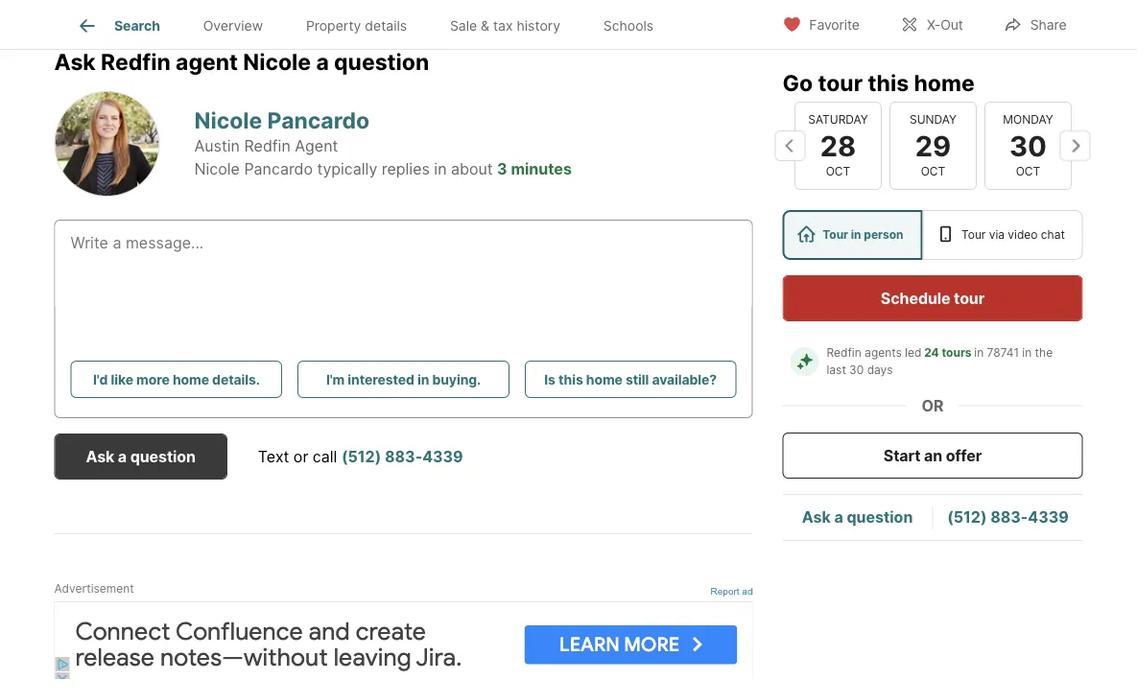 Task type: vqa. For each thing, say whether or not it's contained in the screenshot.
Is This Home Still Available? at the bottom of the page
yes



Task type: locate. For each thing, give the bounding box(es) containing it.
property details
[[306, 18, 407, 34]]

1 vertical spatial pancardo
[[244, 160, 313, 179]]

question down more
[[130, 448, 196, 467]]

in the last 30 days
[[827, 346, 1057, 377]]

led
[[905, 346, 922, 360]]

2 horizontal spatial home
[[914, 69, 975, 96]]

home left still at bottom right
[[586, 372, 623, 388]]

1 horizontal spatial 30
[[1010, 129, 1047, 163]]

buying.
[[432, 372, 481, 388]]

ad
[[743, 587, 753, 597]]

redfin down search
[[101, 49, 171, 75]]

2 vertical spatial ask
[[802, 508, 831, 527]]

ask inside button
[[86, 448, 115, 467]]

ask
[[54, 49, 96, 75], [86, 448, 115, 467], [802, 508, 831, 527]]

via
[[990, 228, 1005, 242]]

0 vertical spatial (512)
[[342, 448, 381, 467]]

nicole down 'overview'
[[243, 49, 311, 75]]

None button
[[795, 102, 882, 190], [890, 102, 977, 190], [985, 102, 1072, 190], [795, 102, 882, 190], [890, 102, 977, 190], [985, 102, 1072, 190]]

this
[[868, 69, 909, 96], [559, 372, 583, 388]]

1 vertical spatial nicole
[[194, 108, 262, 134]]

ask a question down the start
[[802, 508, 913, 527]]

2 horizontal spatial a
[[835, 508, 844, 527]]

oct down monday
[[1016, 165, 1041, 179]]

ad region
[[54, 602, 753, 681]]

out
[[941, 17, 964, 33]]

1 horizontal spatial a
[[316, 49, 329, 75]]

ask a question
[[86, 448, 196, 467], [802, 508, 913, 527]]

tour inside button
[[954, 289, 985, 308]]

1 vertical spatial 4339
[[1029, 508, 1069, 527]]

2 horizontal spatial redfin
[[827, 346, 862, 360]]

tour
[[823, 228, 849, 242], [962, 228, 986, 242]]

0 horizontal spatial tour
[[823, 228, 849, 242]]

share button
[[988, 4, 1084, 44]]

1 horizontal spatial (512)
[[948, 508, 987, 527]]

last
[[827, 363, 847, 377]]

0 vertical spatial 4339
[[423, 448, 463, 467]]

0 horizontal spatial 4339
[[423, 448, 463, 467]]

i'd
[[93, 372, 108, 388]]

0 horizontal spatial home
[[173, 372, 209, 388]]

start an offer
[[884, 446, 982, 465]]

pancardo up agent
[[268, 108, 370, 134]]

start an offer button
[[783, 433, 1084, 479]]

0 horizontal spatial this
[[559, 372, 583, 388]]

2 tour from the left
[[962, 228, 986, 242]]

(512) 883-4339 link down "i'm interested in buying."
[[342, 448, 463, 467]]

advertisement
[[54, 583, 134, 597]]

1 horizontal spatial tour
[[954, 289, 985, 308]]

oct down 29
[[921, 165, 946, 179]]

pancardo down agent
[[244, 160, 313, 179]]

0 vertical spatial ask
[[54, 49, 96, 75]]

pancardo
[[268, 108, 370, 134], [244, 160, 313, 179]]

i'm interested in buying.
[[326, 372, 481, 388]]

(512) 883-4339 link down offer
[[948, 508, 1069, 527]]

2 vertical spatial question
[[847, 508, 913, 527]]

0 vertical spatial question
[[334, 49, 429, 75]]

0 horizontal spatial tour
[[818, 69, 863, 96]]

in inside in the last 30 days
[[1023, 346, 1032, 360]]

sale
[[450, 18, 477, 34]]

in left 'person'
[[851, 228, 862, 242]]

tour left via
[[962, 228, 986, 242]]

0 vertical spatial pancardo
[[268, 108, 370, 134]]

0 vertical spatial tour
[[818, 69, 863, 96]]

previous image
[[775, 130, 806, 161]]

tour for tour via video chat
[[962, 228, 986, 242]]

1 vertical spatial tour
[[954, 289, 985, 308]]

883-
[[385, 448, 423, 467], [991, 508, 1029, 527]]

the
[[1036, 346, 1053, 360]]

saturday
[[808, 113, 868, 126]]

question down details
[[334, 49, 429, 75]]

30 down monday
[[1010, 129, 1047, 163]]

question down the start
[[847, 508, 913, 527]]

this right is
[[559, 372, 583, 388]]

0 horizontal spatial oct
[[826, 165, 850, 179]]

redfin
[[101, 49, 171, 75], [244, 137, 291, 156], [827, 346, 862, 360]]

sunday 29 oct
[[910, 113, 957, 179]]

0 vertical spatial redfin
[[101, 49, 171, 75]]

nicole up austin
[[194, 108, 262, 134]]

oct inside monday 30 oct
[[1016, 165, 1041, 179]]

3
[[497, 160, 508, 179]]

in left the
[[1023, 346, 1032, 360]]

report ad button
[[711, 587, 753, 601]]

tour right schedule
[[954, 289, 985, 308]]

0 vertical spatial 883-
[[385, 448, 423, 467]]

tab list
[[54, 0, 691, 49]]

1 horizontal spatial ask a question
[[802, 508, 913, 527]]

1 horizontal spatial 883-
[[991, 508, 1029, 527]]

(512) 883-4339
[[948, 508, 1069, 527]]

1 horizontal spatial redfin
[[244, 137, 291, 156]]

0 vertical spatial ask a question
[[86, 448, 196, 467]]

tour up saturday
[[818, 69, 863, 96]]

78741
[[988, 346, 1020, 360]]

1 vertical spatial question
[[130, 448, 196, 467]]

property
[[306, 18, 361, 34]]

text or call (512) 883-4339
[[258, 448, 463, 467]]

schools tab
[[582, 3, 676, 49]]

redfin down nicole pancardo link
[[244, 137, 291, 156]]

0 horizontal spatial (512)
[[342, 448, 381, 467]]

&
[[481, 18, 490, 34]]

an
[[925, 446, 943, 465]]

30
[[1010, 129, 1047, 163], [850, 363, 864, 377]]

2 oct from the left
[[921, 165, 946, 179]]

1 vertical spatial a
[[118, 448, 127, 467]]

1 horizontal spatial oct
[[921, 165, 946, 179]]

tours
[[942, 346, 972, 360]]

monday
[[1003, 113, 1053, 126]]

in left buying.
[[418, 372, 429, 388]]

next image
[[1060, 130, 1091, 161]]

ask a question inside button
[[86, 448, 196, 467]]

this down x-out button at top right
[[868, 69, 909, 96]]

30 inside monday 30 oct
[[1010, 129, 1047, 163]]

oct inside saturday 28 oct
[[826, 165, 850, 179]]

oct inside sunday 29 oct
[[921, 165, 946, 179]]

in left about
[[434, 160, 447, 179]]

0 horizontal spatial question
[[130, 448, 196, 467]]

agents
[[865, 346, 902, 360]]

sunday
[[910, 113, 957, 126]]

1 vertical spatial redfin
[[244, 137, 291, 156]]

1 vertical spatial 30
[[850, 363, 864, 377]]

oct
[[826, 165, 850, 179], [921, 165, 946, 179], [1016, 165, 1041, 179]]

home
[[914, 69, 975, 96], [173, 372, 209, 388], [586, 372, 623, 388]]

1 horizontal spatial (512) 883-4339 link
[[948, 508, 1069, 527]]

in
[[434, 160, 447, 179], [851, 228, 862, 242], [975, 346, 984, 360], [1023, 346, 1032, 360], [418, 372, 429, 388]]

1 horizontal spatial question
[[334, 49, 429, 75]]

2 horizontal spatial question
[[847, 508, 913, 527]]

3 oct from the left
[[1016, 165, 1041, 179]]

a inside button
[[118, 448, 127, 467]]

in right tours
[[975, 346, 984, 360]]

available?
[[652, 372, 717, 388]]

i'm interested in buying. button
[[298, 361, 510, 399]]

agent
[[176, 49, 238, 75]]

30 right last
[[850, 363, 864, 377]]

typically
[[317, 160, 378, 179]]

0 vertical spatial (512) 883-4339 link
[[342, 448, 463, 467]]

ask a question button
[[54, 434, 227, 480]]

0 horizontal spatial redfin
[[101, 49, 171, 75]]

home right more
[[173, 372, 209, 388]]

1 horizontal spatial this
[[868, 69, 909, 96]]

1 oct from the left
[[826, 165, 850, 179]]

ask redfin agent nicole a question
[[54, 49, 429, 75]]

nicole down austin
[[194, 160, 240, 179]]

0 vertical spatial a
[[316, 49, 329, 75]]

tour via video chat option
[[923, 210, 1084, 260]]

0 horizontal spatial a
[[118, 448, 127, 467]]

go
[[783, 69, 813, 96]]

1 vertical spatial this
[[559, 372, 583, 388]]

overview tab
[[182, 3, 285, 49]]

1 tour from the left
[[823, 228, 849, 242]]

(512)
[[342, 448, 381, 467], [948, 508, 987, 527]]

home up sunday
[[914, 69, 975, 96]]

a
[[316, 49, 329, 75], [118, 448, 127, 467], [835, 508, 844, 527]]

sale & tax history
[[450, 18, 561, 34]]

0 horizontal spatial 30
[[850, 363, 864, 377]]

0 horizontal spatial ask a question
[[86, 448, 196, 467]]

24
[[925, 346, 940, 360]]

home for this
[[914, 69, 975, 96]]

Write a message... text field
[[71, 232, 737, 301]]

redfin up last
[[827, 346, 862, 360]]

2 horizontal spatial oct
[[1016, 165, 1041, 179]]

1 horizontal spatial 4339
[[1029, 508, 1069, 527]]

oct down 28
[[826, 165, 850, 179]]

29
[[915, 129, 951, 163]]

ask a question down more
[[86, 448, 196, 467]]

home for more
[[173, 372, 209, 388]]

list box
[[783, 210, 1084, 260]]

1 horizontal spatial tour
[[962, 228, 986, 242]]

(512) right call
[[342, 448, 381, 467]]

(512) down offer
[[948, 508, 987, 527]]

i'd like more home details. button
[[71, 361, 282, 399]]

1 vertical spatial ask
[[86, 448, 115, 467]]

0 vertical spatial this
[[868, 69, 909, 96]]

tour
[[818, 69, 863, 96], [954, 289, 985, 308]]

0 vertical spatial 30
[[1010, 129, 1047, 163]]

tour left 'person'
[[823, 228, 849, 242]]

2 vertical spatial redfin
[[827, 346, 862, 360]]

list box containing tour in person
[[783, 210, 1084, 260]]

tour in person
[[823, 228, 904, 242]]



Task type: describe. For each thing, give the bounding box(es) containing it.
more
[[136, 372, 170, 388]]

monday 30 oct
[[1003, 113, 1053, 179]]

saturday 28 oct
[[808, 113, 868, 179]]

x-
[[927, 17, 941, 33]]

in inside nicole pancardo austin redfin agent nicole pancardo typically replies in about 3 minutes
[[434, 160, 447, 179]]

still
[[626, 372, 649, 388]]

1 vertical spatial 883-
[[991, 508, 1029, 527]]

offer
[[946, 446, 982, 465]]

schedule tour button
[[783, 276, 1084, 322]]

this inside button
[[559, 372, 583, 388]]

in inside button
[[418, 372, 429, 388]]

replies
[[382, 160, 430, 179]]

redfin inside nicole pancardo austin redfin agent nicole pancardo typically replies in about 3 minutes
[[244, 137, 291, 156]]

days
[[868, 363, 893, 377]]

text
[[258, 448, 289, 467]]

austin redfin agentnicole pancardo image
[[54, 92, 160, 197]]

question inside button
[[130, 448, 196, 467]]

chat
[[1042, 228, 1066, 242]]

1 vertical spatial (512)
[[948, 508, 987, 527]]

0 horizontal spatial (512) 883-4339 link
[[342, 448, 463, 467]]

i'd like more home details.
[[93, 372, 260, 388]]

tour in person option
[[783, 210, 923, 260]]

call
[[313, 448, 337, 467]]

0 vertical spatial nicole
[[243, 49, 311, 75]]

schedule
[[881, 289, 951, 308]]

overview
[[203, 18, 263, 34]]

report ad
[[711, 587, 753, 597]]

or
[[922, 397, 944, 415]]

favorite button
[[766, 4, 877, 44]]

austin
[[194, 137, 240, 156]]

schools
[[604, 18, 654, 34]]

about
[[451, 160, 493, 179]]

like
[[111, 372, 133, 388]]

tax
[[494, 18, 513, 34]]

1 vertical spatial ask a question
[[802, 508, 913, 527]]

interested
[[348, 372, 415, 388]]

go tour this home
[[783, 69, 975, 96]]

search link
[[76, 14, 160, 37]]

redfin agents led 24 tours in 78741
[[827, 346, 1020, 360]]

i'm
[[326, 372, 345, 388]]

history
[[517, 18, 561, 34]]

oct for 29
[[921, 165, 946, 179]]

tour for schedule
[[954, 289, 985, 308]]

share
[[1031, 17, 1067, 33]]

nicole pancardo austin redfin agent nicole pancardo typically replies in about 3 minutes
[[194, 108, 572, 179]]

nicole pancardo link
[[194, 108, 370, 134]]

details.
[[212, 372, 260, 388]]

sale & tax history tab
[[429, 3, 582, 49]]

start
[[884, 446, 921, 465]]

property details tab
[[285, 3, 429, 49]]

minutes
[[511, 160, 572, 179]]

1 vertical spatial (512) 883-4339 link
[[948, 508, 1069, 527]]

report
[[711, 587, 740, 597]]

video
[[1008, 228, 1038, 242]]

tour for go
[[818, 69, 863, 96]]

2 vertical spatial a
[[835, 508, 844, 527]]

oct for 30
[[1016, 165, 1041, 179]]

person
[[864, 228, 904, 242]]

oct for 28
[[826, 165, 850, 179]]

is this home still available?
[[545, 372, 717, 388]]

favorite
[[810, 17, 860, 33]]

tour for tour in person
[[823, 228, 849, 242]]

details
[[365, 18, 407, 34]]

in inside option
[[851, 228, 862, 242]]

tab list containing search
[[54, 0, 691, 49]]

schedule tour
[[881, 289, 985, 308]]

0 horizontal spatial 883-
[[385, 448, 423, 467]]

tour via video chat
[[962, 228, 1066, 242]]

28
[[820, 129, 856, 163]]

2 vertical spatial nicole
[[194, 160, 240, 179]]

agent
[[295, 137, 338, 156]]

is this home still available? button
[[525, 361, 737, 399]]

1 horizontal spatial home
[[586, 372, 623, 388]]

x-out button
[[884, 4, 980, 44]]

30 inside in the last 30 days
[[850, 363, 864, 377]]

x-out
[[927, 17, 964, 33]]

or
[[294, 448, 309, 467]]

is
[[545, 372, 556, 388]]

ask a question link
[[802, 508, 913, 527]]

search
[[114, 18, 160, 34]]



